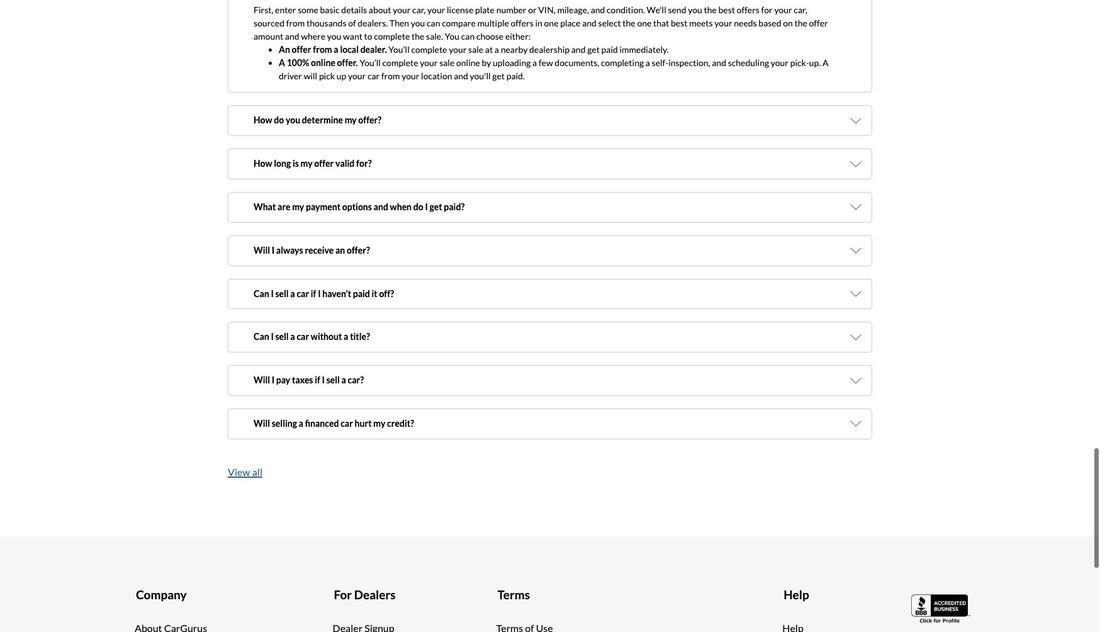 Task type: describe. For each thing, give the bounding box(es) containing it.
if right the non-
[[311, 288, 316, 299]]

of down condition,
[[357, 305, 366, 317]]

in right tax,
[[392, 496, 400, 508]]

funds.
[[724, 240, 748, 251]]

want inside first, enter some basic details about your car, your license plate number or vin, mileage, and condition. we'll send you the best offers for your car, sourced from thousands of dealers. then you can compare multiple offers in one place and select the one that best meets your needs based on the offer amount and where you want to complete the sale. you can choose either:
[[343, 31, 363, 42]]

what inside alternative routes that will harm your credit include paying a settlement balance, voluntary surrender of the vehicle or repossession of the vehicle. if you're struggling to pay back your car loan, it's important to speak to the lender to see what options might be available to you.
[[699, 539, 722, 551]]

payment,
[[575, 321, 616, 333]]

my down instantly
[[301, 158, 313, 169]]

if up 'explains'
[[519, 383, 524, 394]]

if inside the rules and laws on what taxes you pay when selling your car to a private party vary by state (and in some cases even by city). the most important thing to know is that you only pay tax on any profit made from the car sale. if you sell a car for less than you paid for, there's no sales tax. however, if you sell your car for more money than you paid for it, the internal revenue services (irs) considers that a capital gain, and you'll need to report it when you file your federal and state income taxes. only then will you know if you owe any taxes. for more information, read out full guide:
[[649, 415, 655, 427]]

from inside the if you've accepted an 100% online offer from cargurus and the offer is greater than the amount you owe on your car loan, we'll pay off your loan and send you the difference. if your offer is less than the amount you owe, you'll need to either pay off your loan before we can pay you, or pay us the difference before we can pay your lender. if you sell your car to a local dealer, the dealer will guide you through the loan settling process as part of the sale or the purchase of your next vehicle. if you're selling to an individual, you'll need to settle the outstanding auto loan with the lender, who in turn will then release the car's title (assuming they hold it—this varies by state). please note: calculating the amount you owe on your car loan isn't as simple as multiplying your monthly payment by the number of months remaining on your loan. contact your lending institution and request a payout amount to determine the exact amount. then settle that amount before selling your car.
[[431, 333, 450, 344]]

fees.
[[439, 473, 459, 485]]

you'll inside if you're worried that selling a financed car might hurt your credit, the important point to consider is whether you can settle your debt as agreed with the lender. contact your lender and ask for your payoff balance, which is a figure based on the remainder of the loan payments plus accompanying interest and fees. if you can sell your car and settle the payoff loan with the lender, then it won't hurt your credit. if you sell your car but still can't meet the payoff balance, there are other options open to you, such as refinancing the remaining balance to make payments smaller. doing this shouldn't hurt your credit because you'll still be paying the loan back in full.
[[652, 504, 675, 516]]

revenue
[[677, 430, 716, 442]]

damage,
[[641, 270, 678, 282]]

car up the state).
[[430, 396, 442, 407]]

1 horizontal spatial receive
[[675, 240, 703, 251]]

0 vertical spatial payoff
[[530, 458, 558, 470]]

1 vertical spatial our
[[369, 466, 384, 478]]

car. inside the if you've accepted an 100% online offer from cargurus and the offer is greater than the amount you owe on your car loan, we'll pay off your loan and send you the difference. if your offer is less than the amount you owe, you'll need to either pay off your loan before we can pay you, or pay us the difference before we can pay your lender. if you sell your car to a local dealer, the dealer will guide you through the loan settling process as part of the sale or the purchase of your next vehicle. if you're selling to an individual, you'll need to settle the outstanding auto loan with the lender, who in turn will then release the car's title (assuming they hold it—this varies by state). please note: calculating the amount you owe on your car loan isn't as simple as multiplying your monthly payment by the number of months remaining on your loan. contact your lending institution and request a payout amount to determine the exact amount. then settle that amount before selling your car.
[[805, 439, 819, 450]]

shouldn't
[[500, 504, 541, 516]]

offer. inside the some cars won't be eligible for an offer. reasons include branded vehicle titles, extensive damage, high mileage, old age, exotic or rare models, non-drivable condition, or no local interest.
[[401, 270, 424, 282]]

value
[[489, 321, 513, 333]]

account.
[[583, 280, 615, 290]]

account
[[393, 240, 423, 251]]

some inside the if you want to save on taxes, consider trading in your car. depending on your state's tax laws, a trade-in can potentially save you a substantial amount in sales tax, in some cases, as much as thousands of dollars.
[[402, 496, 426, 508]]

how
[[381, 396, 398, 407]]

include inside the some cars won't be eligible for an offer. reasons include branded vehicle titles, extensive damage, high mileage, old age, exotic or rare models, non-drivable condition, or no local interest.
[[465, 270, 497, 282]]

0 vertical spatial determine
[[302, 115, 343, 126]]

1 vertical spatial best
[[671, 18, 688, 29]]

you'll inside the if you've accepted an 100% online offer from cargurus and the offer is greater than the amount you owe on your car loan, we'll pay off your loan and send you the difference. if your offer is less than the amount you owe, you'll need to either pay off your loan before we can pay you, or pay us the difference before we can pay your lender. if you sell your car to a local dealer, the dealer will guide you through the loan settling process as part of the sale or the purchase of your next vehicle. if you're selling to an individual, you'll need to settle the outstanding auto loan with the lender, who in turn will then release the car's title (assuming they hold it—this varies by state). please note: calculating the amount you owe on your car loan isn't as simple as multiplying your monthly payment by the number of months remaining on your loan. contact your lending institution and request a payout amount to determine the exact amount. then settle that amount before selling your car.
[[401, 400, 421, 410]]

you inside selling 100% online. you have two payment options: bank transfer. link your bank account through our secure portal for the fastest, most hassle-free way to receive your funds. you'll receive payment in one to three business days. check. request a check and you'll have to wait a few hours for it to be activated before you can deposit it on pick-up day. some banks have deposit limits and may hold funds for several days before depositing the funds into your account.
[[334, 227, 349, 237]]

2 vertical spatial you
[[273, 313, 290, 325]]

2 vertical spatial best
[[546, 140, 563, 151]]

they
[[319, 413, 336, 423]]

you'll inside the you'll complete your sale online by uploading a few documents, completing a self-inspection, and scheduling your pick-up. a driver will pick up your car from your location and you'll get paid.
[[360, 58, 381, 68]]

of right surrender
[[699, 524, 708, 536]]

be inside if you're worried that selling a financed car might hurt your credit, the important point to consider is whether you can settle your debt as agreed with the lender. contact your lender and ask for your payoff balance, which is a figure based on the remainder of the loan payments plus accompanying interest and fees. if you can sell your car and settle the payoff loan with the lender, then it won't hurt your credit. if you sell your car but still can't meet the payoff balance, there are other options open to you, such as refinancing the remaining balance to make payments smaller. doing this shouldn't hurt your credit because you'll still be paying the loan back in full.
[[695, 504, 706, 516]]

1 horizontal spatial sale
[[469, 44, 484, 55]]

0 vertical spatial varies
[[557, 313, 583, 325]]

i left why
[[272, 375, 275, 386]]

paying inside alternative routes that will harm your credit include paying a settlement balance, voluntary surrender of the vehicle or repossession of the vehicle. if you're struggling to pay back your car loan, it's important to speak to the lender to see what options might be available to you.
[[483, 524, 512, 536]]

spot.
[[491, 306, 513, 318]]

local inside the if you've accepted an 100% online offer from cargurus and the offer is greater than the amount you owe on your car loan, we'll pay off your loan and send you the difference. if your offer is less than the amount you owe, you'll need to either pay off your loan before we can pay you, or pay us the difference before we can pay your lender. if you sell your car to a local dealer, the dealer will guide you through the loan settling process as part of the sale or the purchase of your next vehicle. if you're selling to an individual, you'll need to settle the outstanding auto loan with the lender, who in turn will then release the car's title (assuming they hold it—this varies by state). please note: calculating the amount you owe on your car loan isn't as simple as multiplying your monthly payment by the number of months remaining on your loan. contact your lending institution and request a payout amount to determine the exact amount. then settle that amount before selling your car.
[[366, 373, 384, 384]]

please
[[447, 413, 472, 423]]

if down there's
[[254, 443, 260, 455]]

in right open
[[691, 481, 699, 493]]

if down "plus"
[[306, 489, 313, 501]]

is down revenue
[[681, 443, 688, 455]]

2 horizontal spatial one
[[638, 18, 652, 29]]

0 horizontal spatial receive
[[305, 245, 334, 256]]

sell inside the if you've accepted an 100% online offer from cargurus and the offer is greater than the amount you owe on your car loan, we'll pay off your loan and send you the difference. if your offer is less than the amount you owe, you'll need to either pay off your loan before we can pay you, or pay us the difference before we can pay your lender. if you sell your car to a local dealer, the dealer will guide you through the loan settling process as part of the sale or the purchase of your next vehicle. if you're selling to an individual, you'll need to settle the outstanding auto loan with the lender, who in turn will then release the car's title (assuming they hold it—this varies by state). please note: calculating the amount you owe on your car loan isn't as simple as multiplying your monthly payment by the number of months remaining on your loan. contact your lending institution and request a payout amount to determine the exact amount. then settle that amount before selling your car.
[[302, 373, 315, 384]]

1 vertical spatial need
[[423, 400, 442, 410]]

and down value
[[491, 333, 505, 344]]

doing
[[453, 504, 480, 516]]

refinancing
[[747, 489, 797, 501]]

mileage, inside first, enter some basic details about your car, your license plate number or vin, mileage, and condition. we'll send you the best offers for your car, sourced from thousands of dealers. then you can compare multiple offers in one place and select the one that best meets your needs based on the offer amount and where you want to complete the sale. you can choose either:
[[558, 5, 589, 15]]

offer down applying
[[410, 333, 430, 344]]

1 horizontal spatial you'll
[[389, 44, 410, 55]]

business
[[372, 253, 405, 264]]

from inside the rules and laws on what taxes you pay when selling your car to a private party vary by state (and in some cases even by city). the most important thing to know is that you only pay tax on any profit made from the car sale. if you sell a car for less than you paid for, there's no sales tax. however, if you sell your car for more money than you paid for it, the internal revenue services (irs) considers that a capital gain, and you'll need to report it when you file your federal and state income taxes. only then will you know if you owe any taxes. for more information, read out full guide:
[[571, 415, 593, 427]]

and right the place
[[583, 18, 597, 29]]

0 horizontal spatial title,
[[470, 383, 488, 394]]

settling
[[574, 373, 603, 384]]

and right gain,
[[335, 445, 351, 457]]

can inside the dealer will pay you on the spot. to increase your purchasing power and potentially save on taxes, consider trading in your car. by applying your trade-in value to your down payment, you can decrease or even eliminate it. depending on your state's tax laws, a trade-in could potentially save you thousands of dollars in sales tax.
[[636, 321, 651, 333]]

2 funds from the left
[[523, 280, 545, 290]]

or inside in most states, no. rules around car titles vary by state, but—generally speaking—if you've lost your vehicle's title, it should be possible to obtain a replacement by contacting your state's department of motor vehicles (dmv). note: obtaining a new title invalidates a car's old title.there are other reasons why you might not be in possession of your car's title, such as if the car still has a lien against it, or if it was bought from a previous owner that didn't have the title. our guide to
[[645, 383, 654, 394]]

you right how
[[399, 400, 415, 412]]

on inside first, enter some basic details about your car, your license plate number or vin, mileage, and condition. we'll send you the best offers for your car, sourced from thousands of dealers. then you can compare multiple offers in one place and select the one that best meets your needs based on the offer amount and where you want to complete the sale. you can choose either:
[[784, 18, 793, 29]]

private
[[547, 400, 579, 412]]

you down but—generally
[[492, 373, 506, 384]]

if left why
[[279, 373, 285, 384]]

0 horizontal spatial cargurus
[[254, 140, 292, 151]]

1 vertical spatial off
[[655, 347, 665, 357]]

financed inside if you're worried that selling a financed car might hurt your credit, the important point to consider is whether you can settle your debt as agreed with the lender. contact your lender and ask for your payoff balance, which is a figure based on the remainder of the loan payments plus accompanying interest and fees. if you can sell your car and settle the payoff loan with the lender, then it won't hurt your credit. if you sell your car but still can't meet the payoff balance, there are other options open to you, such as refinancing the remaining balance to make payments smaller. doing this shouldn't hurt your credit because you'll still be paying the loan back in full.
[[386, 443, 424, 455]]

1 horizontal spatial know
[[752, 445, 777, 457]]

other inside in most states, no. rules around car titles vary by state, but—generally speaking—if you've lost your vehicle's title, it should be possible to obtain a replacement by contacting your state's department of motor vehicles (dmv). note: obtaining a new title invalidates a car's old title.there are other reasons why you might not be in possession of your car's title, such as if the car still has a lien against it, or if it was bought from a previous owner that didn't have the title. our guide to
[[794, 370, 815, 381]]

dealers
[[354, 587, 396, 602]]

paid down party
[[577, 430, 596, 442]]

to left identify
[[490, 140, 499, 151]]

is right long
[[293, 158, 299, 169]]

save down for more information, see our guide:
[[316, 481, 335, 493]]

a inside the you'll complete your sale online by uploading a few documents, completing a self-inspection, and scheduling your pick-up. a driver will pick up your car from your location and you'll get paid.
[[823, 58, 829, 68]]

get up the documents,
[[588, 44, 600, 55]]

lien
[[591, 383, 605, 394]]

selling for selling to a local dealer.
[[254, 306, 284, 318]]

in up 'accepted'
[[327, 321, 335, 333]]

speaking—if
[[522, 357, 569, 367]]

1 vertical spatial complete
[[412, 44, 447, 55]]

1 horizontal spatial payments
[[373, 504, 416, 516]]

be inside your 100% online offer will be valid for seven days or after driving 250 additional miles (whichever comes first). the local dealer offers can vary by location.
[[359, 183, 369, 194]]

first).
[[656, 183, 677, 194]]

0 vertical spatial taxes.
[[644, 445, 669, 457]]

important inside alternative routes that will harm your credit include paying a settlement balance, voluntary surrender of the vehicle or repossession of the vehicle. if you're struggling to pay back your car loan, it's important to speak to the lender to see what options might be available to you.
[[528, 539, 572, 551]]

of up seven
[[414, 140, 422, 151]]

0 vertical spatial when
[[390, 202, 412, 212]]

if right fees.
[[461, 473, 468, 485]]

day.
[[721, 266, 736, 277]]

determine inside the if you've accepted an 100% online offer from cargurus and the offer is greater than the amount you owe on your car loan, we'll pay off your loan and send you the difference. if your offer is less than the amount you owe, you'll need to either pay off your loan before we can pay you, or pay us the difference before we can pay your lender. if you sell your car to a local dealer, the dealer will guide you through the loan settling process as part of the sale or the purchase of your next vehicle. if you're selling to an individual, you'll need to settle the outstanding auto loan with the lender, who in turn will then release the car's title (assuming they hold it—this varies by state). please note: calculating the amount you owe on your car loan isn't as simple as multiplying your monthly payment by the number of months remaining on your loan. contact your lending institution and request a payout amount to determine the exact amount. then settle that amount before selling your car.
[[526, 439, 566, 450]]

1 vertical spatial owe
[[601, 413, 617, 423]]

consider inside the dealer will pay you on the spot. to increase your purchasing power and potentially save on taxes, consider trading in your car. by applying your trade-in value to your down payment, you can decrease or even eliminate it. depending on your state's tax laws, a trade-in could potentially save you thousands of dollars in sales tax.
[[254, 321, 292, 333]]

how do you determine my offer?
[[254, 115, 382, 126]]

still down open
[[677, 504, 693, 516]]

click for the bbb business review of this auto listing service in cambridge ma image
[[912, 593, 972, 625]]

will up isn't at bottom right
[[684, 400, 698, 410]]

for inside first, enter some basic details about your car, your license plate number or vin, mileage, and condition. we'll send you the best offers for your car, sourced from thousands of dealers. then you can compare multiple offers in one place and select the one that best meets your needs based on the offer amount and where you want to complete the sale. you can choose either:
[[762, 5, 773, 15]]

days inside your 100% online offer will be valid for seven days or after driving 250 additional miles (whichever comes first). the local dealer offers can vary by location.
[[428, 183, 445, 194]]

immediately.
[[620, 44, 669, 55]]

have left two
[[350, 227, 369, 237]]

you down 'purchasing' on the right
[[618, 321, 634, 333]]

based inside if you're worried that selling a financed car might hurt your credit, the important point to consider is whether you can settle your debt as agreed with the lender. contact your lender and ask for your payoff balance, which is a figure based on the remainder of the loan payments plus accompanying interest and fees. if you can sell your car and settle the payoff loan with the lender, then it won't hurt your credit. if you sell your car but still can't meet the payoff balance, there are other options open to you, such as refinancing the remaining balance to make payments smaller. doing this shouldn't hurt your credit because you'll still be paying the loan back in full.
[[670, 458, 696, 470]]

first,
[[254, 5, 274, 15]]

paid down eligible
[[353, 288, 370, 299]]

loan up invalidates
[[687, 347, 703, 357]]

contact inside the if you've accepted an 100% online offer from cargurus and the offer is greater than the amount you owe on your car loan, we'll pay off your loan and send you the difference. if your offer is less than the amount you owe, you'll need to either pay off your loan before we can pay you, or pay us the difference before we can pay your lender. if you sell your car to a local dealer, the dealer will guide you through the loan settling process as part of the sale or the purchase of your next vehicle. if you're selling to an individual, you'll need to settle the outstanding auto loan with the lender, who in turn will then release the car's title (assuming they hold it—this varies by state). please note: calculating the amount you owe on your car loan isn't as simple as multiplying your monthly payment by the number of months remaining on your loan. contact your lending institution and request a payout amount to determine the exact amount. then settle that amount before selling your car.
[[279, 439, 310, 450]]

0 vertical spatial process
[[521, 313, 555, 325]]

pay down it.
[[764, 333, 777, 344]]

offer right the an
[[292, 44, 311, 55]]

a right at
[[495, 44, 499, 55]]

send inside first, enter some basic details about your car, your license plate number or vin, mileage, and condition. we'll send you the best offers for your car, sourced from thousands of dealers. then you can compare multiple offers in one place and select the one that best meets your needs based on the offer amount and where you want to complete the sale. you can choose either:
[[668, 5, 687, 15]]

pay down states,
[[276, 375, 291, 386]]

car down please
[[450, 430, 463, 442]]

less inside the if you've accepted an 100% online offer from cargurus and the offer is greater than the amount you owe on your car loan, we'll pay off your loan and send you the difference. if your offer is less than the amount you owe, you'll need to either pay off your loan before we can pay you, or pay us the difference before we can pay your lender. if you sell your car to a local dealer, the dealer will guide you through the loan settling process as part of the sale or the purchase of your next vehicle. if you're selling to an individual, you'll need to settle the outstanding auto loan with the lender, who in turn will then release the car's title (assuming they hold it—this varies by state). please note: calculating the amount you owe on your car loan isn't as simple as multiplying your monthly payment by the number of months remaining on your loan. contact your lending institution and request a payout amount to determine the exact amount. then settle that amount before selling your car.
[[444, 347, 458, 357]]

to down around
[[350, 373, 358, 384]]

check.
[[279, 266, 305, 277]]

won't
[[773, 473, 797, 485]]

in inside the if you've accepted an 100% online offer from cargurus and the offer is greater than the amount you owe on your car loan, we'll pay off your loan and send you the difference. if your offer is less than the amount you owe, you'll need to either pay off your loan before we can pay you, or pay us the difference before we can pay your lender. if you sell your car to a local dealer, the dealer will guide you through the loan settling process as part of the sale or the purchase of your next vehicle. if you're selling to an individual, you'll need to settle the outstanding auto loan with the lender, who in turn will then release the car's title (assuming they hold it—this varies by state). please note: calculating the amount you owe on your car loan isn't as simple as multiplying your monthly payment by the number of months remaining on your loan. contact your lending institution and request a payout amount to determine the exact amount. then settle that amount before selling your car.
[[657, 400, 664, 410]]

pay down we'll
[[760, 347, 774, 357]]

1 vertical spatial haven't
[[387, 313, 419, 325]]

increase
[[527, 306, 564, 318]]

pay right the either on the right bottom of the page
[[639, 347, 653, 357]]

0 horizontal spatial payoff
[[486, 489, 514, 501]]

instantly
[[293, 140, 327, 151]]

help
[[784, 587, 810, 602]]

offer,
[[562, 305, 586, 317]]

settle up the dollars.
[[578, 473, 603, 485]]

dealer inside the if you've accepted an 100% online offer from cargurus and the offer is greater than the amount you owe on your car loan, we'll pay off your loan and send you the difference. if your offer is less than the amount you owe, you'll need to either pay off your loan before we can pay you, or pay us the difference before we can pay your lender. if you sell your car to a local dealer, the dealer will guide you through the loan settling process as part of the sale or the purchase of your next vehicle. if you're selling to an individual, you'll need to settle the outstanding auto loan with the lender, who in turn will then release the car's title (assuming they hold it—this varies by state). please note: calculating the amount you owe on your car loan isn't as simple as multiplying your monthly payment by the number of months remaining on your loan. contact your lending institution and request a payout amount to determine the exact amount. then settle that amount before selling your car.
[[428, 373, 452, 384]]

an left three
[[336, 245, 345, 256]]

0 vertical spatial state
[[640, 400, 663, 412]]

capital
[[281, 445, 310, 457]]

1 vertical spatial dealership
[[424, 140, 464, 151]]

2 deposit from the left
[[805, 266, 834, 277]]

car left falls
[[284, 305, 298, 317]]

off?
[[379, 288, 394, 299]]

of right 'part'
[[664, 373, 671, 384]]

in most states, no. rules around car titles vary by state, but—generally speaking—if you've lost your vehicle's title, it should be possible to obtain a replacement by contacting your state's department of motor vehicles (dmv). note: obtaining a new title invalidates a car's old title.there are other reasons why you might not be in possession of your car's title, such as if the car still has a lien against it, or if it was bought from a previous owner that didn't have the title. our guide to
[[254, 357, 819, 407]]

to
[[515, 306, 525, 318]]

a up profit
[[540, 400, 545, 412]]

loan down the "(and"
[[664, 413, 680, 423]]

0 horizontal spatial valid
[[336, 158, 355, 169]]

offer up the department
[[415, 347, 434, 357]]

you down made
[[559, 430, 576, 442]]

2 vertical spatial do
[[564, 396, 573, 407]]

against
[[606, 383, 634, 394]]

in inside if you're worried that selling a financed car might hurt your credit, the important point to consider is whether you can settle your debt as agreed with the lender. contact your lender and ask for your payoff balance, which is a figure based on the remainder of the loan payments plus accompanying interest and fees. if you can sell your car and settle the payoff loan with the lender, then it won't hurt your credit. if you sell your car but still can't meet the payoff balance, there are other options open to you, such as refinancing the remaining balance to make payments smaller. doing this shouldn't hurt your credit because you'll still be paying the loan back in full.
[[799, 504, 807, 516]]

still inside in most states, no. rules around car titles vary by state, but—generally speaking—if you've lost your vehicle's title, it should be possible to obtain a replacement by contacting your state's department of motor vehicles (dmv). note: obtaining a new title invalidates a car's old title.there are other reasons why you might not be in possession of your car's title, such as if the car still has a lien against it, or if it was bought from a previous owner that didn't have the title. our guide to
[[554, 383, 568, 394]]

that up title?
[[349, 313, 367, 325]]

0 vertical spatial haven't
[[323, 288, 351, 299]]

days inside selling 100% online. you have two payment options: bank transfer. link your bank account through our secure portal for the fastest, most hassle-free way to receive your funds. you'll receive payment in one to three business days. check. request a check and you'll have to wait a few hours for it to be activated before you can deposit it on pick-up day. some banks have deposit limits and may hold funds for several days before depositing the funds into your account.
[[420, 280, 437, 290]]

varies inside the if you've accepted an 100% online offer from cargurus and the offer is greater than the amount you owe on your car loan, we'll pay off your loan and send you the difference. if your offer is less than the amount you owe, you'll need to either pay off your loan before we can pay you, or pay us the difference before we can pay your lender. if you sell your car to a local dealer, the dealer will guide you through the loan settling process as part of the sale or the purchase of your next vehicle. if you're selling to an individual, you'll need to settle the outstanding auto loan with the lender, who in turn will then release the car's title (assuming they hold it—this varies by state). please note: calculating the amount you owe on your car loan isn't as simple as multiplying your monthly payment by the number of months remaining on your loan. contact your lending institution and request a payout amount to determine the exact amount. then settle that amount before selling your car.
[[386, 413, 409, 423]]

1 horizontal spatial what
[[533, 396, 552, 407]]

choose
[[477, 31, 504, 42]]

0 vertical spatial balance,
[[560, 458, 596, 470]]

will inside the dealer will pay you on the spot. to increase your purchasing power and potentially save on taxes, consider trading in your car. by applying your trade-in value to your down payment, you can decrease or even eliminate it. depending on your state's tax laws, a trade-in could potentially save you thousands of dollars in sales tax.
[[409, 306, 424, 318]]

whom
[[658, 313, 685, 325]]

of inside the dealer will pay you on the spot. to increase your purchasing power and potentially save on taxes, consider trading in your car. by applying your trade-in value to your down payment, you can decrease or even eliminate it. depending on your state's tax laws, a trade-in could potentially save you thousands of dollars in sales tax.
[[567, 336, 576, 348]]

an right our
[[349, 400, 358, 410]]

full
[[436, 460, 450, 472]]

how to sell a car without a title link
[[381, 396, 498, 407]]

a right uploading
[[533, 58, 537, 68]]

in inside selling 100% online. you have two payment options: bank transfer. link your bank account through our secure portal for the fastest, most hassle-free way to receive your funds. you'll receive payment in one to three business days. check. request a check and you'll have to wait a few hours for it to be activated before you can deposit it on pick-up day. some banks have deposit limits and may hold funds for several days before depositing the funds into your account.
[[314, 253, 322, 264]]

routes
[[306, 524, 334, 536]]

0 vertical spatial dealer.
[[361, 44, 387, 55]]

0 vertical spatial trade-
[[452, 321, 479, 333]]

0 horizontal spatial are
[[278, 202, 291, 212]]

0 horizontal spatial guide:
[[386, 466, 413, 478]]

documents,
[[555, 58, 600, 68]]

either:
[[506, 31, 531, 42]]

100% for a
[[287, 58, 309, 68]]

of left months
[[406, 426, 413, 437]]

it down portal
[[517, 266, 522, 277]]

and down out
[[420, 473, 437, 485]]

save down remainder
[[768, 481, 788, 493]]

or inside first, enter some basic details about your car, your license plate number or vin, mileage, and condition. we'll send you the best offers for your car, sourced from thousands of dealers. then you can compare multiple offers in one place and select the one that best meets your needs based on the offer amount and where you want to complete the sale. you can choose either:
[[529, 5, 537, 15]]

by inside the you'll complete your sale online by uploading a few documents, completing a self-inspection, and scheduling your pick-up. a driver will pick up your car from your location and you'll get paid.
[[482, 58, 491, 68]]

you up (irs)
[[770, 415, 787, 427]]

titles
[[391, 357, 410, 367]]

for inside your 100% online offer will be valid for seven days or after driving 250 additional miles (whichever comes first). the local dealer offers can vary by location.
[[391, 183, 402, 194]]

cars
[[280, 270, 299, 282]]

0 vertical spatial potentially
[[687, 306, 735, 318]]

i down seven
[[425, 202, 428, 212]]

falls
[[300, 305, 318, 317]]

even inside the dealer will pay you on the spot. to increase your purchasing power and potentially save on taxes, consider trading in your car. by applying your trade-in value to your down payment, you can decrease or even eliminate it. depending on your state's tax laws, a trade-in could potentially save you thousands of dollars in sales tax.
[[706, 321, 728, 333]]

a left the new
[[614, 370, 618, 381]]

1 car, from the left
[[413, 5, 426, 15]]

license
[[447, 5, 474, 15]]

important inside the rules and laws on what taxes you pay when selling your car to a private party vary by state (and in some cases even by city). the most important thing to know is that you only pay tax on any profit made from the car sale. if you sell a car for less than you paid for, there's no sales tax. however, if you sell your car for more money than you paid for it, the internal revenue services (irs) considers that a capital gain, and you'll need to report it when you file your federal and state income taxes. only then will you know if you owe any taxes. for more information, read out full guide:
[[278, 415, 322, 427]]

it left the off?
[[372, 288, 378, 299]]

pay up the state).
[[417, 400, 433, 412]]

and up the an
[[285, 31, 300, 42]]

loan down refinancing
[[755, 504, 774, 516]]

to right way
[[665, 240, 673, 251]]

a up bought
[[699, 370, 703, 381]]

you'll for options:
[[387, 266, 407, 277]]

potentially inside the if you want to save on taxes, consider trading in your car. depending on your state's tax laws, a trade-in can potentially save you a substantial amount in sales tax, in some cases, as much as thousands of dollars.
[[718, 481, 766, 493]]

possession
[[378, 383, 420, 394]]

federal
[[534, 445, 566, 457]]

the dealer will pay you on the spot. to increase your purchasing power and potentially save on taxes, consider trading in your car. by applying your trade-in value to your down payment, you can decrease or even eliminate it. depending on your state's tax laws, a trade-in could potentially save you thousands of dollars in sales tax.
[[254, 306, 831, 348]]

(and
[[665, 400, 684, 412]]

amount.
[[605, 439, 637, 450]]

accepted
[[313, 333, 348, 344]]

you up 'internal'
[[657, 415, 673, 427]]

car?
[[348, 375, 364, 386]]

2 horizontal spatial need
[[583, 347, 603, 357]]

as inside in most states, no. rules around car titles vary by state, but—generally speaking—if you've lost your vehicle's title, it should be possible to obtain a replacement by contacting your state's department of motor vehicles (dmv). note: obtaining a new title invalidates a car's old title.there are other reasons why you might not be in possession of your car's title, such as if the car still has a lien against it, or if it was bought from a previous owner that didn't have the title. our guide to
[[509, 383, 517, 394]]

0 vertical spatial best
[[719, 5, 736, 15]]

thing
[[324, 415, 347, 427]]

for?
[[356, 158, 372, 169]]

1 horizontal spatial owe
[[661, 333, 678, 344]]

identify
[[500, 140, 530, 151]]

1 vertical spatial car's
[[451, 383, 468, 394]]

you, inside if you're worried that selling a financed car might hurt your credit, the important point to consider is whether you can settle your debt as agreed with the lender. contact your lender and ask for your payoff balance, which is a figure based on the remainder of the loan payments plus accompanying interest and fees. if you can sell your car and settle the payoff loan with the lender, then it won't hurt your credit. if you sell your car but still can't meet the payoff balance, there are other options open to you, such as refinancing the remaining balance to make payments smaller. doing this shouldn't hurt your credit because you'll still be paying the loan back in full.
[[693, 489, 712, 501]]

several
[[391, 280, 418, 290]]

on down the decrease
[[679, 333, 689, 344]]

bank
[[279, 240, 299, 251]]

drivable
[[310, 285, 346, 297]]

categories
[[395, 305, 441, 317]]

you up substantial
[[262, 481, 278, 493]]

0 horizontal spatial we
[[362, 360, 373, 371]]

not
[[343, 383, 356, 394]]

2 car, from the left
[[794, 5, 808, 15]]

and right federal
[[567, 445, 584, 457]]

0 horizontal spatial offer.
[[337, 58, 358, 68]]

with up "plus"
[[298, 458, 317, 470]]

and down the 'interest.'
[[442, 305, 459, 317]]

to up thing
[[339, 400, 347, 410]]

2 horizontal spatial more
[[480, 430, 504, 442]]

tax inside the rules and laws on what taxes you pay when selling your car to a private party vary by state (and in some cases even by city). the most important thing to know is that you only pay tax on any profit made from the car sale. if you sell a car for less than you paid for, there's no sales tax. however, if you sell your car for more money than you paid for it, the internal revenue services (irs) considers that a capital gain, and you'll need to report it when you file your federal and state income taxes. only then will you know if you owe any taxes. for more information, read out full guide:
[[472, 415, 486, 427]]

0 vertical spatial these
[[368, 305, 393, 317]]

with left us.
[[758, 305, 778, 317]]

self-
[[652, 58, 669, 68]]

see inside alternative routes that will harm your credit include paying a settlement balance, voluntary surrender of the vehicle or repossession of the vehicle. if you're struggling to pay back your car loan, it's important to speak to the lender to see what options might be available to you.
[[683, 539, 698, 551]]

online.
[[306, 227, 332, 237]]

or inside your 100% online offer will be valid for seven days or after driving 250 additional miles (whichever comes first). the local dealer offers can vary by location.
[[447, 183, 455, 194]]

without for title?
[[311, 332, 342, 342]]

up inside selling 100% online. you have two payment options: bank transfer. link your bank account through our secure portal for the fastest, most hassle-free way to receive your funds. you'll receive payment in one to three business days. check. request a check and you'll have to wait a few hours for it to be activated before you can deposit it on pick-up day. some banks have deposit limits and may hold funds for several days before depositing the funds into your account.
[[709, 266, 719, 277]]

credit.
[[276, 489, 304, 501]]

city).
[[783, 400, 804, 412]]

you up vehicle's
[[646, 333, 660, 344]]

that down there's
[[254, 445, 272, 457]]

get left paid?
[[430, 202, 443, 212]]

amount down simple
[[701, 439, 731, 450]]

than up (irs)
[[748, 415, 768, 427]]

1 horizontal spatial one
[[544, 18, 559, 29]]

a up the state).
[[424, 396, 428, 407]]

if right didn't
[[279, 400, 285, 410]]

portal
[[500, 240, 523, 251]]

1 horizontal spatial car's
[[705, 370, 723, 381]]

paying inside if you're worried that selling a financed car might hurt your credit, the important point to consider is whether you can settle your debt as agreed with the lender. contact your lender and ask for your payoff balance, which is a figure based on the remainder of the loan payments plus accompanying interest and fees. if you can sell your car and settle the payoff loan with the lender, then it won't hurt your credit. if you sell your car but still can't meet the payoff balance, there are other options open to you, such as refinancing the remaining balance to make payments smaller. doing this shouldn't hurt your credit because you'll still be paying the loan back in full.
[[708, 504, 737, 516]]

vehicle. inside the if you've accepted an 100% online offer from cargurus and the offer is greater than the amount you owe on your car loan, we'll pay off your loan and send you the difference. if your offer is less than the amount you owe, you'll need to either pay off your loan before we can pay you, or pay us the difference before we can pay your lender. if you sell your car to a local dealer, the dealer will guide you through the loan settling process as part of the sale or the purchase of your next vehicle. if you're selling to an individual, you'll need to settle the outstanding auto loan with the lender, who in turn will then release the car's title (assuming they hold it—this varies by state). please note: calculating the amount you owe on your car loan isn't as simple as multiplying your monthly payment by the number of months remaining on your loan. contact your lending institution and request a payout amount to determine the exact amount. then settle that amount before selling your car.
[[279, 386, 308, 397]]

before down wait
[[439, 280, 465, 290]]

0 horizontal spatial see
[[352, 466, 367, 478]]

much
[[467, 496, 491, 508]]

to right speak
[[613, 539, 622, 551]]

1 vertical spatial do
[[414, 202, 424, 212]]

multiplying
[[746, 413, 789, 423]]

most inside the rules and laws on what taxes you pay when selling your car to a private party vary by state (and in some cases even by city). the most important thing to know is that you only pay tax on any profit made from the car sale. if you sell a car for less than you paid for, there's no sales tax. however, if you sell your car for more money than you paid for it, the internal revenue services (irs) considers that a capital gain, and you'll need to report it when you file your federal and state income taxes. only then will you know if you owe any taxes. for more information, read out full guide:
[[254, 415, 276, 427]]

of inside if you're worried that selling a financed car might hurt your credit, the important point to consider is whether you can settle your debt as agreed with the lender. contact your lender and ask for your payoff balance, which is a figure based on the remainder of the loan payments plus accompanying interest and fees. if you can sell your car and settle the payoff loan with the lender, then it won't hurt your credit. if you sell your car but still can't meet the payoff balance, there are other options open to you, such as refinancing the remaining balance to make payments smaller. doing this shouldn't hurt your credit because you'll still be paying the loan back in full.
[[775, 458, 784, 470]]

it, inside the rules and laws on what taxes you pay when selling your car to a private party vary by state (and in some cases even by city). the most important thing to know is that you only pay tax on any profit made from the car sale. if you sell a car for less than you paid for, there's no sales tax. however, if you sell your car for more money than you paid for it, the internal revenue services (irs) considers that a capital gain, and you'll need to report it when you file your federal and state income taxes. only then will you know if you owe any taxes. for more information, read out full guide:
[[613, 430, 622, 442]]

0 horizontal spatial payments
[[254, 473, 297, 485]]

0 horizontal spatial options
[[342, 202, 372, 212]]

0 horizontal spatial taxes
[[292, 375, 313, 386]]

how for how long is my offer valid for?
[[254, 158, 272, 169]]

1 vertical spatial payoff
[[622, 473, 650, 485]]

1 vertical spatial into
[[320, 305, 338, 317]]

release
[[719, 400, 747, 410]]

1 vertical spatial potentially
[[430, 336, 477, 348]]

a up release
[[736, 383, 740, 394]]

we'll
[[647, 5, 667, 15]]

0 horizontal spatial more
[[271, 466, 294, 478]]

and up select
[[591, 5, 605, 15]]

in inside first, enter some basic details about your car, your license plate number or vin, mileage, and condition. we'll send you the best offers for your car, sourced from thousands of dealers. then you can compare multiple offers in one place and select the one that best meets your needs based on the offer amount and where you want to complete the sale. you can choose either:
[[536, 18, 543, 29]]

you'll inside the you'll complete your sale online by uploading a few documents, completing a self-inspection, and scheduling your pick-up. a driver will pick up your car from your location and you'll get paid.
[[470, 71, 491, 82]]

you up instantly
[[286, 115, 300, 126]]

enter
[[275, 5, 296, 15]]

0 horizontal spatial title
[[482, 396, 498, 407]]

rules
[[273, 400, 294, 412]]

is right could
[[436, 347, 442, 357]]

you down the 'interest.'
[[444, 306, 460, 318]]

0 vertical spatial off
[[779, 333, 790, 344]]

1 vertical spatial when
[[435, 400, 459, 412]]

cases,
[[428, 496, 454, 508]]

complete inside first, enter some basic details about your car, your license plate number or vin, mileage, and condition. we'll send you the best offers for your car, sourced from thousands of dealers. then you can compare multiple offers in one place and select the one that best meets your needs based on the offer amount and where you want to complete the sale. you can choose either:
[[374, 31, 410, 42]]

to inside the dealer will pay you on the spot. to increase your purchasing power and potentially save on taxes, consider trading in your car. by applying your trade-in value to your down payment, you can decrease or even eliminate it. depending on your state's tax laws, a trade-in could potentially save you thousands of dollars in sales tax.
[[515, 321, 524, 333]]

you down ask at the bottom of the page
[[469, 473, 486, 485]]

guide inside in most states, no. rules around car titles vary by state, but—generally speaking—if you've lost your vehicle's title, it should be possible to obtain a replacement by contacting your state's department of motor vehicles (dmv). note: obtaining a new title invalidates a car's old title.there are other reasons why you might not be in possession of your car's title, such as if the car still has a lien against it, or if it was bought from a previous owner that didn't have the title. our guide to
[[348, 396, 370, 407]]

send inside the if you've accepted an 100% online offer from cargurus and the offer is greater than the amount you owe on your car loan, we'll pay off your loan and send you the difference. if your offer is less than the amount you owe, you'll need to either pay off your loan before we can pay you, or pay us the difference before we can pay your lender. if you sell your car to a local dealer, the dealer will guide you through the loan settling process as part of the sale or the purchase of your next vehicle. if you're selling to an individual, you'll need to settle the outstanding auto loan with the lender, who in turn will then release the car's title (assuming they hold it—this varies by state). please note: calculating the amount you owe on your car loan isn't as simple as multiplying your monthly payment by the number of months remaining on your loan. contact your lending institution and request a payout amount to determine the exact amount. then settle that amount before selling your car.
[[295, 347, 313, 357]]

car up calculating
[[513, 400, 527, 412]]

title.
[[312, 396, 329, 407]]

settle up please
[[454, 400, 476, 410]]

a up worried
[[299, 418, 304, 429]]

local inside the some cars won't be eligible for an offer. reasons include branded vehicle titles, extensive damage, high mileage, old age, exotic or rare models, non-drivable condition, or no local interest.
[[418, 285, 439, 297]]

1 horizontal spatial we
[[732, 347, 743, 357]]

branded
[[499, 270, 536, 282]]

and up two
[[374, 202, 389, 212]]

(whichever
[[586, 183, 628, 194]]

file
[[497, 445, 510, 457]]

around
[[347, 357, 375, 367]]

dealer inside the dealer will pay you on the spot. to increase your purchasing power and potentially save on taxes, consider trading in your car. by applying your trade-in value to your down payment, you can decrease or even eliminate it. depending on your state's tax laws, a trade-in could potentially save you thousands of dollars in sales tax.
[[379, 306, 407, 318]]

0 vertical spatial financed
[[305, 418, 339, 429]]

can inside selling 100% online. you have two payment options: bank transfer. link your bank account through our secure portal for the fastest, most hassle-free way to receive your funds. you'll receive payment in one to three business days. check. request a check and you'll have to wait a few hours for it to be activated before you can deposit it on pick-up day. some banks have deposit limits and may hold funds for several days before depositing the funds into your account.
[[626, 266, 639, 277]]

age,
[[755, 270, 772, 282]]

you'll inside selling 100% online. you have two payment options: bank transfer. link your bank account through our secure portal for the fastest, most hassle-free way to receive your funds. you'll receive payment in one to three business days. check. request a check and you'll have to wait a few hours for it to be activated before you can deposit it on pick-up day. some banks have deposit limits and may hold funds for several days before depositing the funds into your account.
[[750, 240, 771, 251]]

our inside selling 100% online. you have two payment options: bank transfer. link your bank account through our secure portal for the fastest, most hassle-free way to receive your funds. you'll receive payment in one to three business days. check. request a check and you'll have to wait a few hours for it to be activated before you can deposit it on pick-up day. some banks have deposit limits and may hold funds for several days before depositing the funds into your account.
[[458, 240, 471, 251]]

what inside the rules and laws on what taxes you pay when selling your car to a private party vary by state (and in some cases even by city). the most important thing to know is that you only pay tax on any profit made from the car sale. if you sell a car for less than you paid for, there's no sales tax. however, if you sell your car for more money than you paid for it, the internal revenue services (irs) considers that a capital gain, and you'll need to report it when you file your federal and state income taxes. only then will you know if you owe any taxes. for more information, read out full guide:
[[349, 400, 372, 412]]

after
[[457, 183, 476, 194]]

or left rare
[[803, 270, 812, 282]]

1 horizontal spatial dealership
[[530, 44, 570, 55]]

consider inside the if you want to save on taxes, consider trading in your car. depending on your state's tax laws, a trade-in can potentially save you a substantial amount in sales tax, in some cases, as much as thousands of dollars.
[[378, 481, 416, 493]]

loan down figure
[[652, 473, 670, 485]]

2 horizontal spatial receive
[[772, 240, 800, 251]]

you're inside the if you've accepted an 100% online offer from cargurus and the offer is greater than the amount you owe on your car loan, we'll pay off your loan and send you the difference. if your offer is less than the amount you owe, you'll need to either pay off your loan before we can pay you, or pay us the difference before we can pay your lender. if you sell your car to a local dealer, the dealer will guide you through the loan settling process as part of the sale or the purchase of your next vehicle. if you're selling to an individual, you'll need to settle the outstanding auto loan with the lender, who in turn will then release the car's title (assuming they hold it—this varies by state). please note: calculating the amount you owe on your car loan isn't as simple as multiplying your monthly payment by the number of months remaining on your loan. contact your lending institution and request a payout amount to determine the exact amount. then settle that amount before selling your car.
[[286, 400, 311, 410]]

view all link
[[228, 466, 263, 478]]

1 horizontal spatial more
[[316, 460, 339, 472]]

will i always receive an offer?
[[254, 245, 370, 256]]

in inside the rules and laws on what taxes you pay when selling your car to a private party vary by state (and in some cases even by city). the most important thing to know is that you only pay tax on any profit made from the car sale. if you sell a car for less than you paid for, there's no sales tax. however, if you sell your car for more money than you paid for it, the internal revenue services (irs) considers that a capital gain, and you'll need to report it when you file your federal and state income taxes. only then will you know if you owe any taxes. for more information, read out full guide:
[[686, 400, 694, 412]]

will for if
[[254, 418, 270, 429]]

an offer from a local dealer. you'll complete your sale at a nearby dealership and get paid immediately.
[[279, 44, 669, 55]]

taxes, inside the dealer will pay you on the spot. to increase your purchasing power and potentially save on taxes, consider trading in your car. by applying your trade-in value to your down payment, you can decrease or even eliminate it. depending on your state's tax laws, a trade-in could potentially save you thousands of dollars in sales tax.
[[771, 306, 797, 318]]

2 vertical spatial any
[[254, 460, 270, 472]]

i left bank
[[272, 245, 275, 256]]

it's
[[513, 539, 526, 551]]

0 horizontal spatial state
[[586, 445, 608, 457]]

up.
[[810, 58, 821, 68]]

will i pay taxes if i sell a car?
[[254, 375, 364, 386]]

and left scheduling
[[712, 58, 727, 68]]

taxes, inside the if you want to save on taxes, consider trading in your car. depending on your state's tax laws, a trade-in can potentially save you a substantial amount in sales tax, in some cases, as much as thousands of dollars.
[[351, 481, 376, 493]]

car down months
[[426, 443, 440, 455]]

difference
[[294, 360, 333, 371]]

then inside the if you've accepted an 100% online offer from cargurus and the offer is greater than the amount you owe on your car loan, we'll pay off your loan and send you the difference. if your offer is less than the amount you owe, you'll need to either pay off your loan before we can pay you, or pay us the difference before we can pay your lender. if you sell your car to a local dealer, the dealer will guide you through the loan settling process as part of the sale or the purchase of your next vehicle. if you're selling to an individual, you'll need to settle the outstanding auto loan with the lender, who in turn will then release the car's title (assuming they hold it—this varies by state). please note: calculating the amount you owe on your car loan isn't as simple as multiplying your monthly payment by the number of months remaining on your loan. contact your lending institution and request a payout amount to determine the exact amount. then settle that amount before selling your car.
[[699, 400, 717, 410]]

offer down yes. you can sell a car that you haven't finished financing. the process varies depending on to whom you're selling the car.
[[522, 333, 541, 344]]

which
[[598, 458, 624, 470]]



Task type: vqa. For each thing, say whether or not it's contained in the screenshot.
65,903
no



Task type: locate. For each thing, give the bounding box(es) containing it.
thousands right aggregates at the left top
[[373, 140, 413, 151]]

you'll
[[389, 44, 410, 55], [360, 58, 381, 68], [750, 240, 771, 251]]

into down can i sell a car if i haven't paid it off?
[[320, 305, 338, 317]]

depending inside the dealer will pay you on the spot. to increase your purchasing power and potentially save on taxes, consider trading in your car. by applying your trade-in value to your down payment, you can decrease or even eliminate it. depending on your state's tax laws, a trade-in could potentially save you thousands of dollars in sales tax.
[[783, 321, 831, 333]]

2 a from the left
[[823, 58, 829, 68]]

0 horizontal spatial consider
[[254, 321, 292, 333]]

you'll inside the rules and laws on what taxes you pay when selling your car to a private party vary by state (and in some cases even by city). the most important thing to know is that you only pay tax on any profit made from the car sale. if you sell a car for less than you paid for, there's no sales tax. however, if you sell your car for more money than you paid for it, the internal revenue services (irs) considers that a capital gain, and you'll need to report it when you file your federal and state income taxes. only then will you know if you owe any taxes. for more information, read out full guide:
[[353, 445, 377, 457]]

i down yes.
[[271, 332, 274, 342]]

selling up 'they'
[[312, 400, 337, 410]]

1 horizontal spatial options
[[623, 489, 656, 501]]

taxes
[[292, 375, 313, 386], [374, 400, 397, 412]]

0 vertical spatial might
[[319, 383, 341, 394]]

save up eliminate
[[737, 306, 756, 318]]

to right credit.
[[305, 481, 314, 493]]

1 horizontal spatial lender,
[[711, 473, 741, 485]]

depending down us.
[[783, 321, 831, 333]]

all
[[252, 466, 263, 478]]

interest.
[[441, 285, 478, 297]]

0 horizontal spatial laws,
[[336, 336, 357, 348]]

online up pick
[[311, 58, 336, 68]]

lender, inside the if you've accepted an 100% online offer from cargurus and the offer is greater than the amount you owe on your car loan, we'll pay off your loan and send you the difference. if your offer is less than the amount you owe, you'll need to either pay off your loan before we can pay you, or pay us the difference before we can pay your lender. if you sell your car to a local dealer, the dealer will guide you through the loan settling process as part of the sale or the purchase of your next vehicle. if you're selling to an individual, you'll need to settle the outstanding auto loan with the lender, who in turn will then release the car's title (assuming they hold it—this varies by state). please note: calculating the amount you owe on your car loan isn't as simple as multiplying your monthly payment by the number of months remaining on your loan. contact your lending institution and request a payout amount to determine the exact amount. then settle that amount before selling your car.
[[611, 400, 637, 410]]

be inside selling 100% online. you have two payment options: bank transfer. link your bank account through our secure portal for the fastest, most hassle-free way to receive your funds. you'll receive payment in one to three business days. check. request a check and you'll have to wait a few hours for it to be activated before you can deposit it on pick-up day. some banks have deposit limits and may hold funds for several days before depositing the funds into your account.
[[534, 266, 543, 277]]

and right nationwide
[[630, 140, 644, 151]]

you're inside alternative routes that will harm your credit include paying a settlement balance, voluntary surrender of the vehicle or repossession of the vehicle. if you're struggling to pay back your car loan, it's important to speak to the lender to see what options might be available to you.
[[325, 539, 353, 551]]

credit
[[586, 504, 612, 516], [421, 524, 447, 536]]

0 horizontal spatial do
[[274, 115, 284, 126]]

you'll
[[470, 71, 491, 82], [387, 266, 407, 277], [561, 347, 582, 357]]

0 horizontal spatial taxes.
[[271, 460, 297, 472]]

lender inside alternative routes that will harm your credit include paying a settlement balance, voluntary surrender of the vehicle or repossession of the vehicle. if you're struggling to pay back your car loan, it's important to speak to the lender to see what options might be available to you.
[[641, 539, 669, 551]]

any right view
[[254, 460, 270, 472]]

depending
[[585, 313, 631, 325]]

title inside the if you've accepted an 100% online offer from cargurus and the offer is greater than the amount you owe on your car loan, we'll pay off your loan and send you the difference. if your offer is less than the amount you owe, you'll need to either pay off your loan before we can pay you, or pay us the difference before we can pay your lender. if you sell your car to a local dealer, the dealer will guide you through the loan settling process as part of the sale or the purchase of your next vehicle. if you're selling to an individual, you'll need to settle the outstanding auto loan with the lender, who in turn will then release the car's title (assuming they hold it—this varies by state). please note: calculating the amount you owe on your car loan isn't as simple as multiplying your monthly payment by the number of months remaining on your loan. contact your lending institution and request a payout amount to determine the exact amount. then settle that amount before selling your car.
[[782, 400, 798, 410]]

consider inside if you're worried that selling a financed car might hurt your credit, the important point to consider is whether you can settle your debt as agreed with the lender. contact your lender and ask for your payoff balance, which is a figure based on the remainder of the loan payments plus accompanying interest and fees. if you can sell your car and settle the payoff loan with the lender, then it won't hurt your credit. if you sell your car but still can't meet the payoff balance, there are other options open to you, such as refinancing the remaining balance to make payments smaller. doing this shouldn't hurt your credit because you'll still be paying the loan back in full.
[[641, 443, 679, 455]]

one
[[544, 18, 559, 29], [638, 18, 652, 29], [323, 253, 338, 264]]

for inside the rules and laws on what taxes you pay when selling your car to a private party vary by state (and in some cases even by city). the most important thing to know is that you only pay tax on any profit made from the car sale. if you sell a car for less than you paid for, there's no sales tax. however, if you sell your car for more money than you paid for it, the internal revenue services (irs) considers that a capital gain, and you'll need to report it when you file your federal and state income taxes. only then will you know if you owe any taxes. for more information, read out full guide:
[[299, 460, 314, 472]]

fastest,
[[553, 240, 581, 251]]

way
[[648, 240, 664, 251]]

a left figure
[[635, 458, 640, 470]]

loan up the us
[[811, 333, 827, 344]]

eliminate
[[729, 321, 771, 333]]

sale. down compare
[[426, 31, 443, 42]]

1 deposit from the left
[[641, 266, 670, 277]]

1 vertical spatial see
[[683, 539, 698, 551]]

lender up fees.
[[427, 458, 456, 470]]

for down the file
[[493, 458, 506, 470]]

based
[[759, 18, 782, 29], [670, 458, 696, 470]]

you inside selling 100% online. you have two payment options: bank transfer. link your bank account through our secure portal for the fastest, most hassle-free way to receive your funds. you'll receive payment in one to three business days. check. request a check and you'll have to wait a few hours for it to be activated before you can deposit it on pick-up day. some banks have deposit limits and may hold funds for several days before depositing the funds into your account.
[[610, 266, 624, 277]]

determine down loan.
[[526, 439, 566, 450]]

can't
[[422, 489, 443, 501]]

2 horizontal spatial best
[[719, 5, 736, 15]]

sell up can i sell a car without a title?
[[309, 313, 324, 325]]

of inside first, enter some basic details about your car, your license plate number or vin, mileage, and condition. we'll send you the best offers for your car, sourced from thousands of dealers. then you can compare multiple offers in one place and select the one that best meets your needs based on the offer amount and where you want to complete the sale. you can choose either:
[[348, 18, 356, 29]]

by inside your 100% online offer will be valid for seven days or after driving 250 additional miles (whichever comes first). the local dealer offers can vary by location.
[[799, 183, 808, 194]]

0 horizontal spatial such
[[489, 383, 507, 394]]

0 vertical spatial tax.
[[643, 336, 659, 348]]

in
[[254, 357, 261, 367]]

want up substantial
[[280, 481, 303, 493]]

back inside alternative routes that will harm your credit include paying a settlement balance, voluntary surrender of the vehicle or repossession of the vehicle. if you're struggling to pay back your car loan, it's important to speak to the lender to see what options might be available to you.
[[429, 539, 450, 551]]

0 horizontal spatial vehicle
[[538, 270, 569, 282]]

2 horizontal spatial some
[[696, 400, 720, 412]]

remaining up alternative
[[254, 504, 298, 516]]

sale.
[[426, 31, 443, 42], [627, 415, 647, 427]]

for for for more information, see our guide:
[[254, 466, 269, 478]]

100% inside selling 100% online. you have two payment options: bank transfer. link your bank account through our secure portal for the fastest, most hassle-free way to receive your funds. you'll receive payment in one to three business days. check. request a check and you'll have to wait a few hours for it to be activated before you can deposit it on pick-up day. some banks have deposit limits and may hold funds for several days before depositing the funds into your account.
[[282, 227, 304, 237]]

1 horizontal spatial any
[[340, 305, 355, 317]]

see down surrender
[[683, 539, 698, 551]]

with down has
[[577, 400, 595, 410]]

place
[[561, 18, 581, 29]]

2 horizontal spatial any
[[501, 415, 517, 427]]

options inside if you're worried that selling a financed car might hurt your credit, the important point to consider is whether you can settle your debt as agreed with the lender. contact your lender and ask for your payoff balance, which is a figure based on the remainder of the loan payments plus accompanying interest and fees. if you can sell your car and settle the payoff loan with the lender, then it won't hurt your credit. if you sell your car but still can't meet the payoff balance, there are other options open to you, such as refinancing the remaining balance to make payments smaller. doing this shouldn't hurt your credit because you'll still be paying the loan back in full.
[[623, 489, 656, 501]]

lender, down against
[[611, 400, 637, 410]]

hassle-
[[603, 240, 630, 251]]

0 horizontal spatial other
[[597, 489, 621, 501]]

potentially
[[687, 306, 735, 318], [430, 336, 477, 348], [718, 481, 766, 493]]

then inside the rules and laws on what taxes you pay when selling your car to a private party vary by state (and in some cases even by city). the most important thing to know is that you only pay tax on any profit made from the car sale. if you sell a car for less than you paid for, there's no sales tax. however, if you sell your car for more money than you paid for it, the internal revenue services (irs) considers that a capital gain, and you'll need to report it when you file your federal and state income taxes. only then will you know if you owe any taxes. for more information, read out full guide:
[[695, 445, 715, 457]]

title inside in most states, no. rules around car titles vary by state, but—generally speaking—if you've lost your vehicle's title, it should be possible to obtain a replacement by contacting your state's department of motor vehicles (dmv). note: obtaining a new title invalidates a car's old title.there are other reasons why you might not be in possession of your car's title, such as if the car still has a lien against it, or if it was bought from a previous owner that didn't have the title. our guide to
[[638, 370, 654, 381]]

then down revenue
[[695, 445, 715, 457]]

1 vertical spatial title,
[[470, 383, 488, 394]]

(assuming
[[279, 413, 318, 423]]

2 will from the top
[[254, 375, 270, 386]]

offers inside your 100% online offer will be valid for seven days or after driving 250 additional miles (whichever comes first). the local dealer offers can vary by location.
[[741, 183, 763, 194]]

hold
[[336, 280, 353, 290], [338, 413, 355, 423]]

potentially right whom
[[687, 306, 735, 318]]

title,
[[667, 357, 684, 367], [470, 383, 488, 394]]

depending inside the if you want to save on taxes, consider trading in your car. depending on your state's tax laws, a trade-in can potentially save you a substantial amount in sales tax, in some cases, as much as thousands of dollars.
[[501, 481, 549, 493]]

vehicle. inside alternative routes that will harm your credit include paying a settlement balance, voluntary surrender of the vehicle or repossession of the vehicle. if you're struggling to pay back your car loan, it's important to speak to the lender to see what options might be available to you.
[[281, 539, 315, 551]]

it up refinancing
[[765, 473, 771, 485]]

1 horizontal spatial it,
[[636, 383, 643, 394]]

1 will from the top
[[254, 245, 270, 256]]

days.
[[407, 253, 426, 264]]

how for how do you determine my offer?
[[254, 115, 272, 126]]

purchase
[[729, 373, 764, 384]]

100% for your
[[274, 183, 296, 194]]

than down payment,
[[580, 333, 598, 344]]

list
[[641, 305, 654, 317]]

2 vertical spatial most
[[254, 415, 276, 427]]

1 vertical spatial hold
[[338, 413, 355, 423]]

there
[[554, 489, 578, 501]]

1 horizontal spatial you'll
[[401, 400, 421, 410]]

lending
[[331, 439, 360, 450]]

whether
[[690, 443, 727, 455]]

a right wait
[[457, 266, 462, 277]]

taxes. down capital
[[271, 460, 297, 472]]

institution
[[361, 439, 401, 450]]

car. inside the dealer will pay you on the spot. to increase your purchasing power and potentially save on taxes, consider trading in your car. by applying your trade-in value to your down payment, you can decrease or even eliminate it. depending on your state's tax laws, a trade-in could potentially save you thousands of dollars in sales tax.
[[360, 321, 375, 333]]

1 horizontal spatial some
[[402, 496, 426, 508]]

guide: inside the rules and laws on what taxes you pay when selling your car to a private party vary by state (and in some cases even by city). the most important thing to know is that you only pay tax on any profit made from the car sale. if you sell a car for less than you paid for, there's no sales tax. however, if you sell your car for more money than you paid for it, the internal revenue services (irs) considers that a capital gain, and you'll need to report it when you file your federal and state income taxes. only then will you know if you owe any taxes. for more information, read out full guide:
[[452, 460, 479, 472]]

accompanying
[[319, 473, 382, 485]]

a up it's
[[514, 524, 519, 536]]

3 will from the top
[[254, 418, 270, 429]]

1 horizontal spatial for
[[299, 460, 314, 472]]

can for can i sell a car without a title?
[[254, 332, 269, 342]]

secure
[[473, 240, 498, 251]]

1 vertical spatial paying
[[483, 524, 512, 536]]

then down bought
[[699, 400, 717, 410]]

contact down monthly
[[279, 439, 310, 450]]

into inside selling 100% online. you have two payment options: bank transfer. link your bank account through our secure portal for the fastest, most hassle-free way to receive your funds. you'll receive payment in one to three business days. check. request a check and you'll have to wait a few hours for it to be activated before you can deposit it on pick-up day. some banks have deposit limits and may hold funds for several days before depositing the funds into your account.
[[546, 280, 562, 290]]

needs
[[735, 18, 757, 29]]

vehicle inside the some cars won't be eligible for an offer. reasons include branded vehicle titles, extensive damage, high mileage, old age, exotic or rare models, non-drivable condition, or no local interest.
[[538, 270, 569, 282]]

1 horizontal spatial might
[[442, 443, 467, 455]]

to left wait
[[429, 266, 437, 277]]

2 vertical spatial when
[[452, 445, 476, 457]]

varies down how
[[386, 413, 409, 423]]

title?
[[350, 332, 370, 342]]

2 selling from the top
[[254, 306, 284, 318]]

1 horizontal spatial vehicle
[[727, 524, 758, 536]]

few
[[539, 58, 553, 68], [464, 266, 478, 277]]

1 horizontal spatial remaining
[[446, 426, 485, 437]]

for
[[762, 5, 773, 15], [391, 183, 402, 194], [525, 240, 536, 251], [503, 266, 515, 277], [373, 270, 387, 282], [378, 280, 389, 290], [715, 415, 728, 427], [465, 430, 478, 442], [598, 430, 611, 442], [493, 458, 506, 470]]

such inside if you're worried that selling a financed car might hurt your credit, the important point to consider is whether you can settle your debt as agreed with the lender. contact your lender and ask for your payoff balance, which is a figure based on the remainder of the loan payments plus accompanying interest and fees. if you can sell your car and settle the payoff loan with the lender, then it won't hurt your credit. if you sell your car but still can't meet the payoff balance, there are other options open to you, such as refinancing the remaining balance to make payments smaller. doing this shouldn't hurt your credit because you'll still be paying the loan back in full.
[[714, 489, 734, 501]]

0 horizontal spatial owe
[[601, 413, 617, 423]]

0 vertical spatial our
[[458, 240, 471, 251]]

car. inside the if you want to save on taxes, consider trading in your car. depending on your state's tax laws, a trade-in can potentially save you a substantial amount in sales tax, in some cases, as much as thousands of dollars.
[[484, 481, 499, 493]]

0 vertical spatial even
[[706, 321, 728, 333]]

title down owner
[[782, 400, 798, 410]]

exotic
[[774, 270, 801, 282]]

guide inside the if you've accepted an 100% online offer from cargurus and the offer is greater than the amount you owe on your car loan, we'll pay off your loan and send you the difference. if your offer is less than the amount you owe, you'll need to either pay off your loan before we can pay you, or pay us the difference before we can pay your lender. if you sell your car to a local dealer, the dealer will guide you through the loan settling process as part of the sale or the purchase of your next vehicle. if you're selling to an individual, you'll need to settle the outstanding auto loan with the lender, who in turn will then release the car's title (assuming they hold it—this varies by state). please note: calculating the amount you owe on your car loan isn't as simple as multiplying your monthly payment by the number of months remaining on your loan. contact your lending institution and request a payout amount to determine the exact amount. then settle that amount before selling your car.
[[469, 373, 491, 384]]

2 horizontal spatial dealer
[[714, 183, 739, 194]]

be inside alternative routes that will harm your credit include paying a settlement balance, voluntary surrender of the vehicle or repossession of the vehicle. if you're struggling to pay back your car loan, it's important to speak to the lender to see what options might be available to you.
[[786, 539, 797, 551]]

figure
[[642, 458, 668, 470]]

a right up.
[[823, 58, 829, 68]]

through
[[425, 240, 456, 251], [508, 373, 539, 384]]

hurt up the however,
[[355, 418, 372, 429]]

you up title.
[[303, 383, 318, 394]]

0 horizontal spatial know
[[360, 415, 384, 427]]

to down to
[[515, 321, 524, 333]]

remainder
[[728, 458, 773, 470]]

1 vertical spatial balance,
[[516, 489, 552, 501]]

few inside the you'll complete your sale online by uploading a few documents, completing a self-inspection, and scheduling your pick-up. a driver will pick up your car from your location and you'll get paid.
[[539, 58, 553, 68]]

for for for dealers
[[334, 587, 352, 602]]

guide down "not"
[[348, 396, 370, 407]]

to down dealers. at the top
[[364, 31, 373, 42]]

0 vertical spatial you,
[[776, 347, 792, 357]]

2 horizontal spatial do
[[564, 396, 573, 407]]

tax up payout
[[472, 415, 486, 427]]

you, inside the if you've accepted an 100% online offer from cargurus and the offer is greater than the amount you owe on your car loan, we'll pay off your loan and send you the difference. if your offer is less than the amount you owe, you'll need to either pay off your loan before we can pay you, or pay us the difference before we can pay your lender. if you sell your car to a local dealer, the dealer will guide you through the loan settling process as part of the sale or the purchase of your next vehicle. if you're selling to an individual, you'll need to settle the outstanding auto loan with the lender, who in turn will then release the car's title (assuming they hold it—this varies by state). please note: calculating the amount you owe on your car loan isn't as simple as multiplying your monthly payment by the number of months remaining on your loan. contact your lending institution and request a payout amount to determine the exact amount. then settle that amount before selling your car.
[[776, 347, 792, 357]]

will for some
[[254, 245, 270, 256]]

1 a from the left
[[279, 58, 285, 68]]

1 vertical spatial trade-
[[366, 336, 394, 348]]

vehicle inside alternative routes that will harm your credit include paying a settlement balance, voluntary surrender of the vehicle or repossession of the vehicle. if you're struggling to pay back your car loan, it's important to speak to the lender to see what options might be available to you.
[[727, 524, 758, 536]]

to inside first, enter some basic details about your car, your license plate number or vin, mileage, and condition. we'll send you the best offers for your car, sourced from thousands of dealers. then you can compare multiple offers in one place and select the one that best meets your needs based on the offer amount and where you want to complete the sale. you can choose either:
[[364, 31, 373, 42]]

2 vertical spatial important
[[528, 539, 572, 551]]

mileage, inside the some cars won't be eligible for an offer. reasons include branded vehicle titles, extensive damage, high mileage, old age, exotic or rare models, non-drivable condition, or no local interest.
[[701, 270, 737, 282]]

check
[[347, 266, 369, 277]]

state's inside the dealer will pay you on the spot. to increase your purchasing power and potentially save on taxes, consider trading in your car. by applying your trade-in value to your down payment, you can decrease or even eliminate it. depending on your state's tax laws, a trade-in could potentially save you thousands of dollars in sales tax.
[[289, 336, 318, 348]]

owner
[[777, 383, 802, 394]]

free
[[630, 240, 646, 251]]

amount up ask at the bottom of the page
[[485, 439, 515, 450]]

0 vertical spatial vehicle
[[538, 270, 569, 282]]

0 horizontal spatial number
[[374, 426, 404, 437]]

1 horizontal spatial haven't
[[387, 313, 419, 325]]

complete inside the you'll complete your sale online by uploading a few documents, completing a self-inspection, and scheduling your pick-up. a driver will pick up your car from your location and you'll get paid.
[[383, 58, 419, 68]]

0 vertical spatial any
[[340, 305, 355, 317]]

0 horizontal spatial tax
[[320, 336, 334, 348]]

can for can i sell a car if i haven't paid it off?
[[254, 288, 269, 299]]

1 vertical spatial days
[[420, 280, 437, 290]]

our down institution
[[369, 466, 384, 478]]

0 horizontal spatial car's
[[451, 383, 468, 394]]

and up the decrease
[[669, 306, 685, 318]]

even up the multiplying
[[747, 400, 768, 412]]

you'll for from
[[561, 347, 582, 357]]

are inside if you're worried that selling a financed car might hurt your credit, the important point to consider is whether you can settle your debt as agreed with the lender. contact your lender and ask for your payoff balance, which is a figure based on the remainder of the loan payments plus accompanying interest and fees. if you can sell your car and settle the payoff loan with the lender, then it won't hurt your credit. if you sell your car but still can't meet the payoff balance, there are other options open to you, such as refinancing the remaining balance to make payments smaller. doing this shouldn't hurt your credit because you'll still be paying the loan back in full.
[[580, 489, 595, 501]]

0 horizontal spatial some
[[254, 270, 278, 282]]

up inside the you'll complete your sale online by uploading a few documents, completing a self-inspection, and scheduling your pick-up. a driver will pick up your car from your location and you'll get paid.
[[337, 71, 347, 82]]

guide: up but
[[386, 466, 413, 478]]

owe inside the rules and laws on what taxes you pay when selling your car to a private party vary by state (and in some cases even by city). the most important thing to know is that you only pay tax on any profit made from the car sale. if you sell a car for less than you paid for, there's no sales tax. however, if you sell your car for more money than you paid for it, the internal revenue services (irs) considers that a capital gain, and you'll need to report it when you file your federal and state income taxes. only then will you know if you owe any taxes. for more information, read out full guide:
[[805, 445, 823, 457]]

few left hours
[[464, 266, 478, 277]]

1 vertical spatial taxes,
[[351, 481, 376, 493]]

trading down selling to a local dealer.
[[294, 321, 325, 333]]

0 horizontal spatial these
[[368, 305, 393, 317]]

for right hours
[[503, 266, 515, 277]]

offer? for will i always receive an offer?
[[347, 245, 370, 256]]

2 vertical spatial will
[[254, 418, 270, 429]]

sales inside the dealer will pay you on the spot. to increase your purchasing power and potentially save on taxes, consider trading in your car. by applying your trade-in value to your down payment, you can decrease or even eliminate it. depending on your state's tax laws, a trade-in could potentially save you thousands of dollars in sales tax.
[[620, 336, 641, 348]]

2 vertical spatial trade-
[[664, 481, 691, 493]]

before up account.
[[583, 266, 608, 277]]

100% up bank
[[282, 227, 304, 237]]

local inside your 100% online offer will be valid for seven days or after driving 250 additional miles (whichever comes first). the local dealer offers can vary by location.
[[695, 183, 713, 194]]

car's
[[705, 370, 723, 381], [451, 383, 468, 394], [763, 400, 781, 410]]

note:
[[474, 413, 494, 423]]

2 can from the top
[[254, 332, 269, 342]]

extensive
[[597, 270, 639, 282]]

loan, inside alternative routes that will harm your credit include paying a settlement balance, voluntary surrender of the vehicle or repossession of the vehicle. if you're struggling to pay back your car loan, it's important to speak to the lender to see what options might be available to you.
[[490, 539, 511, 551]]

my up aggregates at the left top
[[345, 115, 357, 126]]

amount inside the if you want to save on taxes, consider trading in your car. depending on your state's tax laws, a trade-in can potentially save you a substantial amount in sales tax, in some cases, as much as thousands of dollars.
[[304, 496, 338, 508]]

payment inside the if you've accepted an 100% online offer from cargurus and the offer is greater than the amount you owe on your car loan, we'll pay off your loan and send you the difference. if your offer is less than the amount you owe, you'll need to either pay off your loan before we can pay you, or pay us the difference before we can pay your lender. if you sell your car to a local dealer, the dealer will guide you through the loan settling process as part of the sale or the purchase of your next vehicle. if you're selling to an individual, you'll need to settle the outstanding auto loan with the lender, who in turn will then release the car's title (assuming they hold it—this varies by state). please note: calculating the amount you owe on your car loan isn't as simple as multiplying your monthly payment by the number of months remaining on your loan. contact your lending institution and request a payout amount to determine the exact amount. then settle that amount before selling your car.
[[313, 426, 346, 437]]

you're inside if you're worried that selling a financed car might hurt your credit, the important point to consider is whether you can settle your debt as agreed with the lender. contact your lender and ask for your payoff balance, which is a figure based on the remainder of the loan payments plus accompanying interest and fees. if you can sell your car and settle the payoff loan with the lender, then it won't hurt your credit. if you sell your car but still can't meet the payoff balance, there are other options open to you, such as refinancing the remaining balance to make payments smaller. doing this shouldn't hurt your credit because you'll still be paying the loan back in full.
[[262, 443, 290, 455]]

2 vertical spatial balance,
[[571, 524, 607, 536]]

back inside if you're worried that selling a financed car might hurt your credit, the important point to consider is whether you can settle your debt as agreed with the lender. contact your lender and ask for your payoff balance, which is a figure based on the remainder of the loan payments plus accompanying interest and fees. if you can sell your car and settle the payoff loan with the lender, then it won't hurt your credit. if you sell your car but still can't meet the payoff balance, there are other options open to you, such as refinancing the remaining balance to make payments smaller. doing this shouldn't hurt your credit because you'll still be paying the loan back in full.
[[776, 504, 797, 516]]

nationwide
[[585, 140, 628, 151]]

without for title
[[444, 396, 474, 407]]

it.
[[772, 321, 781, 333]]

have down why
[[277, 396, 296, 407]]

dealers.
[[358, 18, 388, 29]]

that inside if you're worried that selling a financed car might hurt your credit, the important point to consider is whether you can settle your debt as agreed with the lender. contact your lender and ask for your payoff balance, which is a figure based on the remainder of the loan payments plus accompanying interest and fees. if you can sell your car and settle the payoff loan with the lender, then it won't hurt your credit. if you sell your car but still can't meet the payoff balance, there are other options open to you, such as refinancing the remaining balance to make payments smaller. doing this shouldn't hurt your credit because you'll still be paying the loan back in full.
[[329, 443, 347, 455]]

1 horizontal spatial tax
[[472, 415, 486, 427]]

that inside in most states, no. rules around car titles vary by state, but—generally speaking—if you've lost your vehicle's title, it should be possible to obtain a replacement by contacting your state's department of motor vehicles (dmv). note: obtaining a new title invalidates a car's old title.there are other reasons why you might not be in possession of your car's title, such as if the car still has a lien against it, or if it was bought from a previous owner that didn't have the title. our guide to
[[803, 383, 819, 394]]

information, inside the rules and laws on what taxes you pay when selling your car to a private party vary by state (and in some cases even by city). the most important thing to know is that you only pay tax on any profit made from the car sale. if you sell a car for less than you paid for, there's no sales tax. however, if you sell your car for more money than you paid for it, the internal revenue services (irs) considers that a capital gain, and you'll need to report it when you file your federal and state income taxes. only then will you know if you owe any taxes. for more information, read out full guide:
[[341, 460, 395, 472]]

some inside first, enter some basic details about your car, your license plate number or vin, mileage, and condition. we'll send you the best offers for your car, sourced from thousands of dealers. then you can compare multiple offers in one place and select the one that best meets your needs based on the offer amount and where you want to complete the sale. you can choose either:
[[298, 5, 319, 15]]

be inside the some cars won't be eligible for an offer. reasons include branded vehicle titles, extensive damage, high mileage, old age, exotic or rare models, non-drivable condition, or no local interest.
[[327, 270, 338, 282]]

most inside selling 100% online. you have two payment options: bank transfer. link your bank account through our secure portal for the fastest, most hassle-free way to receive your funds. you'll receive payment in one to three business days. check. request a check and you'll have to wait a few hours for it to be activated before you can deposit it on pick-up day. some banks have deposit limits and may hold funds for several days before depositing the funds into your account.
[[583, 240, 602, 251]]

gain,
[[312, 445, 333, 457]]

is inside the rules and laws on what taxes you pay when selling your car to a private party vary by state (and in some cases even by city). the most important thing to know is that you only pay tax on any profit made from the car sale. if you sell a car for less than you paid for, there's no sales tax. however, if you sell your car for more money than you paid for it, the internal revenue services (irs) considers that a capital gain, and you'll need to report it when you file your federal and state income taxes. only then will you know if you owe any taxes. for more information, read out full guide:
[[386, 415, 393, 427]]

vary inside the rules and laws on what taxes you pay when selling your car to a private party vary by state (and in some cases even by city). the most important thing to know is that you only pay tax on any profit made from the car sale. if you sell a car for less than you paid for, there's no sales tax. however, if you sell your car for more money than you paid for it, the internal revenue services (irs) considers that a capital gain, and you'll need to report it when you file your federal and state income taxes. only then will you know if you owe any taxes. for more information, read out full guide:
[[606, 400, 626, 412]]

less
[[444, 347, 458, 357], [730, 415, 746, 427]]

you.
[[306, 554, 324, 566]]

balance,
[[560, 458, 596, 470], [516, 489, 552, 501], [571, 524, 607, 536]]

worried
[[292, 443, 327, 455]]

state's inside the if you want to save on taxes, consider trading in your car. depending on your state's tax laws, a trade-in can potentially save you a substantial amount in sales tax, in some cases, as much as thousands of dollars.
[[587, 481, 615, 493]]

0 horizontal spatial up
[[337, 71, 347, 82]]

bought
[[686, 383, 714, 394]]

1 vertical spatial mileage,
[[701, 270, 737, 282]]

need up obtaining
[[583, 347, 603, 357]]

that right owner
[[803, 383, 819, 394]]

from up release
[[715, 383, 734, 394]]

invalidates
[[655, 370, 697, 381]]

pay
[[426, 306, 442, 318], [764, 333, 777, 344], [639, 347, 653, 357], [760, 347, 774, 357], [804, 347, 817, 357], [390, 360, 404, 371], [276, 375, 291, 386], [417, 400, 433, 412], [454, 415, 470, 427], [412, 539, 427, 551]]

then inside first, enter some basic details about your car, your license plate number or vin, mileage, and condition. we'll send you the best offers for your car, sourced from thousands of dealers. then you can compare multiple offers in one place and select the one that best meets your needs based on the offer amount and where you want to complete the sale. you can choose either:
[[390, 18, 409, 29]]

0 vertical spatial few
[[539, 58, 553, 68]]

0 vertical spatial we
[[732, 347, 743, 357]]

know
[[360, 415, 384, 427], [752, 445, 777, 457]]

loan down debt
[[803, 458, 822, 470]]

struggling
[[355, 539, 399, 551]]

1 vertical spatial state's
[[587, 481, 615, 493]]

from inside first, enter some basic details about your car, your license plate number or vin, mileage, and condition. we'll send you the best offers for your car, sourced from thousands of dealers. then you can compare multiple offers in one place and select the one that best meets your needs based on the offer amount and where you want to complete the sale. you can choose either:
[[286, 18, 305, 29]]

balance, up speak
[[571, 524, 607, 536]]

such inside in most states, no. rules around car titles vary by state, but—generally speaking—if you've lost your vehicle's title, it should be possible to obtain a replacement by contacting your state's department of motor vehicles (dmv). note: obtaining a new title invalidates a car's old title.there are other reasons why you might not be in possession of your car's title, such as if the car still has a lien against it, or if it was bought from a previous owner that didn't have the title. our guide to
[[489, 383, 507, 394]]

a up agreed
[[274, 445, 279, 457]]

selling
[[717, 313, 745, 325], [312, 400, 337, 410], [461, 400, 489, 412], [272, 418, 297, 429], [760, 439, 784, 450], [349, 443, 377, 455]]

an inside the some cars won't be eligible for an offer. reasons include branded vehicle titles, extensive damage, high mileage, old age, exotic or rare models, non-drivable condition, or no local interest.
[[388, 270, 399, 282]]

seven
[[404, 183, 426, 194]]

plate
[[475, 5, 495, 15]]

are down obtain
[[779, 370, 792, 381]]

you've inside in most states, no. rules around car titles vary by state, but—generally speaking—if you've lost your vehicle's title, it should be possible to obtain a replacement by contacting your state's department of motor vehicles (dmv). note: obtaining a new title invalidates a car's old title.there are other reasons why you might not be in possession of your car's title, such as if the car still has a lien against it, or if it was bought from a previous owner that didn't have the title. our guide to
[[570, 357, 596, 367]]

1 funds from the left
[[354, 280, 376, 290]]

could
[[404, 336, 428, 348]]

get inside the you'll complete your sale online by uploading a few documents, completing a self-inspection, and scheduling your pick-up. a driver will pick up your car from your location and you'll get paid.
[[493, 71, 505, 82]]

2 vertical spatial potentially
[[718, 481, 766, 493]]

0 vertical spatial such
[[489, 383, 507, 394]]

with
[[758, 305, 778, 317], [577, 400, 595, 410], [298, 458, 317, 470], [672, 473, 692, 485]]

interest
[[384, 473, 418, 485]]

you inside in most states, no. rules around car titles vary by state, but—generally speaking—if you've lost your vehicle's title, it should be possible to obtain a replacement by contacting your state's department of motor vehicles (dmv). note: obtaining a new title invalidates a car's old title.there are other reasons why you might not be in possession of your car's title, such as if the car still has a lien against it, or if it was bought from a previous owner that didn't have the title. our guide to
[[303, 383, 318, 394]]

1 vertical spatial pick-
[[690, 266, 709, 277]]

but
[[388, 489, 403, 501]]

first, enter some basic details about your car, your license plate number or vin, mileage, and condition. we'll send you the best offers for your car, sourced from thousands of dealers. then you can compare multiple offers in one place and select the one that best meets your needs based on the offer amount and where you want to complete the sale. you can choose either:
[[254, 5, 829, 42]]

offer down the how long is my offer valid for?
[[323, 183, 342, 194]]

1 horizontal spatial title,
[[667, 357, 684, 367]]

financed
[[305, 418, 339, 429], [386, 443, 424, 455]]

that inside alternative routes that will harm your credit include paying a settlement balance, voluntary surrender of the vehicle or repossession of the vehicle. if you're struggling to pay back your car loan, it's important to speak to the lender to see what options might be available to you.
[[336, 524, 354, 536]]

might inside if you're worried that selling a financed car might hurt your credit, the important point to consider is whether you can settle your debt as agreed with the lender. contact your lender and ask for your payoff balance, which is a figure based on the remainder of the loan payments plus accompanying interest and fees. if you can sell your car and settle the payoff loan with the lender, then it won't hurt your credit. if you sell your car but still can't meet the payoff balance, there are other options open to you, such as refinancing the remaining balance to make payments smaller. doing this shouldn't hurt your credit because you'll still be paying the loan back in full.
[[442, 443, 467, 455]]

1 horizontal spatial paying
[[708, 504, 737, 516]]

few inside selling 100% online. you have two payment options: bank transfer. link your bank account through our secure portal for the fastest, most hassle-free way to receive your funds. you'll receive payment in one to three business days. check. request a check and you'll have to wait a few hours for it to be activated before you can deposit it on pick-up day. some banks have deposit limits and may hold funds for several days before depositing the funds into your account.
[[464, 266, 478, 277]]

have inside in most states, no. rules around car titles vary by state, but—generally speaking—if you've lost your vehicle's title, it should be possible to obtain a replacement by contacting your state's department of motor vehicles (dmv). note: obtaining a new title invalidates a car's old title.there are other reasons why you might not be in possession of your car's title, such as if the car still has a lien against it, or if it was bought from a previous owner that didn't have the title. our guide to
[[277, 396, 296, 407]]

0 vertical spatial vehicle.
[[279, 386, 308, 397]]

you'll down the an offer from a local dealer. you'll complete your sale at a nearby dealership and get paid immediately.
[[470, 71, 491, 82]]

car. left by
[[360, 321, 375, 333]]

trading inside the dealer will pay you on the spot. to increase your purchasing power and potentially save on taxes, consider trading in your car. by applying your trade-in value to your down payment, you can decrease or even eliminate it. depending on your state's tax laws, a trade-in could potentially save you thousands of dollars in sales tax.
[[294, 321, 325, 333]]

online inside the you'll complete your sale online by uploading a few documents, completing a self-inspection, and scheduling your pick-up. a driver will pick up your car from your location and you'll get paid.
[[457, 58, 480, 68]]

it, up the point
[[613, 430, 622, 442]]

tax,
[[374, 496, 390, 508]]

1 vertical spatial vehicle.
[[281, 539, 315, 551]]

a up states,
[[291, 332, 295, 342]]

selling down the multiplying
[[760, 439, 784, 450]]

0 vertical spatial do
[[274, 115, 284, 126]]

transfer.
[[300, 240, 333, 251]]

for down the note:
[[465, 430, 478, 442]]

credit inside if you're worried that selling a financed car might hurt your credit, the important point to consider is whether you can settle your debt as agreed with the lender. contact your lender and ask for your payoff balance, which is a figure based on the remainder of the loan payments plus accompanying interest and fees. if you can sell your car and settle the payoff loan with the lender, then it won't hurt your credit. if you sell your car but still can't meet the payoff balance, there are other options open to you, such as refinancing the remaining balance to make payments smaller. doing this shouldn't hurt your credit because you'll still be paying the loan back in full.
[[586, 504, 612, 516]]

will inside the rules and laws on what taxes you pay when selling your car to a private party vary by state (and in some cases even by city). the most important thing to know is that you only pay tax on any profit made from the car sale. if you sell a car for less than you paid for, there's no sales tax. however, if you sell your car for more money than you paid for it, the internal revenue services (irs) considers that a capital gain, and you'll need to report it when you file your federal and state income taxes. only then will you know if you owe any taxes. for more information, read out full guide:
[[717, 445, 732, 457]]

still left list
[[623, 305, 639, 317]]

some cars won't be eligible for an offer. reasons include branded vehicle titles, extensive damage, high mileage, old age, exotic or rare models, non-drivable condition, or no local interest.
[[254, 270, 833, 297]]

from inside in most states, no. rules around car titles vary by state, but—generally speaking—if you've lost your vehicle's title, it should be possible to obtain a replacement by contacting your state's department of motor vehicles (dmv). note: obtaining a new title invalidates a car's old title.there are other reasons why you might not be in possession of your car's title, such as if the car still has a lien against it, or if it was bought from a previous owner that didn't have the title. our guide to
[[715, 383, 734, 394]]

1 horizontal spatial best
[[671, 18, 688, 29]]

be
[[359, 183, 369, 194], [534, 266, 543, 277], [327, 270, 338, 282], [721, 357, 730, 367], [358, 383, 367, 394], [695, 504, 706, 516], [786, 539, 797, 551]]

through inside selling 100% online. you have two payment options: bank transfer. link your bank account through our secure portal for the fastest, most hassle-free way to receive your funds. you'll receive payment in one to three business days. check. request a check and you'll have to wait a few hours for it to be activated before you can deposit it on pick-up day. some banks have deposit limits and may hold funds for several days before depositing the funds into your account.
[[425, 240, 456, 251]]

sale inside the if you've accepted an 100% online offer from cargurus and the offer is greater than the amount you owe on your car loan, we'll pay off your loan and send you the difference. if your offer is less than the amount you owe, you'll need to either pay off your loan before we can pay you, or pay us the difference before we can pay your lender. if you sell your car to a local dealer, the dealer will guide you through the loan settling process as part of the sale or the purchase of your next vehicle. if you're selling to an individual, you'll need to settle the outstanding auto loan with the lender, who in turn will then release the car's title (assuming they hold it—this varies by state). please note: calculating the amount you owe on your car loan isn't as simple as multiplying your monthly payment by the number of months remaining on your loan. contact your lending institution and request a payout amount to determine the exact amount. then settle that amount before selling your car.
[[688, 373, 703, 384]]

our
[[458, 240, 471, 251], [369, 466, 384, 478]]

1 horizontal spatial dealer.
[[361, 44, 387, 55]]

will inside the you'll complete your sale online by uploading a few documents, completing a self-inspection, and scheduling your pick-up. a driver will pick up your car from your location and you'll get paid.
[[304, 71, 318, 82]]

0 vertical spatial credit
[[586, 504, 612, 516]]

1 how from the top
[[254, 115, 272, 126]]

100% inside your 100% online offer will be valid for seven days or after driving 250 additional miles (whichever comes first). the local dealer offers can vary by location.
[[274, 183, 296, 194]]

sell down difference
[[302, 373, 315, 384]]

pick- inside selling 100% online. you have two payment options: bank transfer. link your bank account through our secure portal for the fastest, most hassle-free way to receive your funds. you'll receive payment in one to three business days. check. request a check and you'll have to wait a few hours for it to be activated before you can deposit it on pick-up day. some banks have deposit limits and may hold funds for several days before depositing the funds into your account.
[[690, 266, 709, 277]]

250
[[506, 183, 522, 194]]

2 horizontal spatial trade-
[[664, 481, 691, 493]]

purchasing
[[588, 306, 637, 318]]

if inside alternative routes that will harm your credit include paying a settlement balance, voluntary surrender of the vehicle or repossession of the vehicle. if you're struggling to pay back your car loan, it's important to speak to the lender to see what options might be available to you.
[[316, 539, 323, 551]]

1 vertical spatial guide
[[348, 396, 370, 407]]

us.
[[780, 305, 792, 317]]

reasons
[[254, 383, 284, 394]]

will down in
[[254, 375, 270, 386]]

even
[[706, 321, 728, 333], [747, 400, 768, 412]]

for,
[[809, 415, 824, 427]]

if down considers
[[779, 445, 785, 457]]

to right the point
[[630, 443, 639, 455]]

0 vertical spatial without
[[311, 332, 342, 342]]

lender. inside if you're worried that selling a financed car might hurt your credit, the important point to consider is whether you can settle your debt as agreed with the lender. contact your lender and ask for your payoff balance, which is a figure based on the remainder of the loan payments plus accompanying interest and fees. if you can sell your car and settle the payoff loan with the lender, then it won't hurt your credit. if you sell your car but still can't meet the payoff balance, there are other options open to you, such as refinancing the remaining balance to make payments smaller. doing this shouldn't hurt your credit because you'll still be paying the loan back in full.
[[336, 458, 366, 470]]

you down states,
[[286, 373, 301, 384]]

1 horizontal spatial taxes
[[374, 400, 397, 412]]

selling down what
[[254, 227, 280, 237]]

and up (assuming
[[296, 400, 313, 412]]

my down individual,
[[374, 418, 386, 429]]

1 selling from the top
[[254, 227, 280, 237]]

1 horizontal spatial taxes,
[[771, 306, 797, 318]]

as up how to sell a car without a title explains what to do in these scenarios.
[[509, 383, 517, 394]]

might down contacting
[[319, 383, 341, 394]]

laws, down figure
[[633, 481, 655, 493]]

1 vertical spatial credit
[[421, 524, 447, 536]]

1 horizontal spatial old
[[739, 270, 753, 282]]

be up surrender
[[695, 504, 706, 516]]

through inside the if you've accepted an 100% online offer from cargurus and the offer is greater than the amount you owe on your car loan, we'll pay off your loan and send you the difference. if your offer is less than the amount you owe, you'll need to either pay off your loan before we can pay you, or pay us the difference before we can pay your lender. if you sell your car to a local dealer, the dealer will guide you through the loan settling process as part of the sale or the purchase of your next vehicle. if you're selling to an individual, you'll need to settle the outstanding auto loan with the lender, who in turn will then release the car's title (assuming they hold it—this varies by state). please note: calculating the amount you owe on your car loan isn't as simple as multiplying your monthly payment by the number of months remaining on your loan. contact your lending institution and request a payout amount to determine the exact amount. then settle that amount before selling your car.
[[508, 373, 539, 384]]

you up repossession
[[790, 481, 806, 493]]

payoff up this
[[486, 489, 514, 501]]

receive up banks
[[772, 240, 800, 251]]

can i sell a car if i haven't paid it off?
[[254, 288, 394, 299]]

turn
[[666, 400, 682, 410]]

based inside first, enter some basic details about your car, your license plate number or vin, mileage, and condition. we'll send you the best offers for your car, sourced from thousands of dealers. then you can compare multiple offers in one place and select the one that best meets your needs based on the offer amount and where you want to complete the sale. you can choose either:
[[759, 18, 782, 29]]

it left should
[[686, 357, 692, 367]]

offer? for how do you determine my offer?
[[359, 115, 382, 126]]

my right location.
[[292, 202, 304, 212]]

1 vertical spatial no
[[286, 430, 297, 442]]

contact down institution
[[368, 458, 403, 470]]

0 vertical spatial you'll
[[470, 71, 491, 82]]

sale down should
[[688, 373, 703, 384]]

finished
[[421, 313, 456, 325]]

how to sell a car without a title explains what to do in these scenarios.
[[381, 396, 645, 407]]

when
[[390, 202, 412, 212], [435, 400, 459, 412], [452, 445, 476, 457]]

1 vertical spatial any
[[501, 415, 517, 427]]

1 vertical spatial want
[[280, 481, 303, 493]]

valid down aggregates at the left top
[[336, 158, 355, 169]]

1 horizontal spatial title
[[638, 370, 654, 381]]

scheduling
[[728, 58, 770, 68]]

1 can from the top
[[254, 288, 269, 299]]

old inside in most states, no. rules around car titles vary by state, but—generally speaking—if you've lost your vehicle's title, it should be possible to obtain a replacement by contacting your state's department of motor vehicles (dmv). note: obtaining a new title invalidates a car's old title.there are other reasons why you might not be in possession of your car's title, such as if the car still has a lien against it, or if it was bought from a previous owner that didn't have the title. our guide to
[[724, 370, 736, 381]]

my
[[345, 115, 357, 126], [301, 158, 313, 169], [292, 202, 304, 212], [374, 418, 386, 429]]

0 horizontal spatial dealer
[[379, 306, 407, 318]]

amount inside first, enter some basic details about your car, your license plate number or vin, mileage, and condition. we'll send you the best offers for your car, sourced from thousands of dealers. then you can compare multiple offers in one place and select the one that best meets your needs based on the offer amount and where you want to complete the sale. you can choose either:
[[254, 31, 284, 42]]

100% for selling
[[282, 227, 304, 237]]

1 vertical spatial these
[[584, 396, 605, 407]]

1 vertical spatial dealer.
[[328, 306, 358, 318]]

0 vertical spatial consider
[[254, 321, 292, 333]]

owe down considers
[[805, 445, 823, 457]]

selling for selling 100% online. you have two payment options: bank transfer. link your bank account through our secure portal for the fastest, most hassle-free way to receive your funds. you'll receive payment in one to three business days. check. request a check and you'll have to wait a few hours for it to be activated before you can deposit it on pick-up day. some banks have deposit limits and may hold funds for several days before depositing the funds into your account.
[[254, 227, 280, 237]]

will for the
[[254, 375, 270, 386]]

are inside in most states, no. rules around car titles vary by state, but—generally speaking—if you've lost your vehicle's title, it should be possible to obtain a replacement by contacting your state's department of motor vehicles (dmv). note: obtaining a new title invalidates a car's old title.there are other reasons why you might not be in possession of your car's title, such as if the car still has a lien against it, or if it was bought from a previous owner that didn't have the title. our guide to
[[779, 370, 792, 381]]

2 how from the top
[[254, 158, 272, 169]]

100% up location.
[[274, 183, 296, 194]]

plus
[[299, 473, 317, 485]]

1 vertical spatial valid
[[370, 183, 389, 194]]

1 horizontal spatial you,
[[776, 347, 792, 357]]

only
[[671, 445, 693, 457]]

before
[[583, 266, 608, 277], [439, 280, 465, 290], [705, 347, 730, 357], [335, 360, 360, 371], [732, 439, 758, 450]]

1 vertical spatial based
[[670, 458, 696, 470]]

tax. down will selling a financed car hurt my credit?
[[323, 430, 339, 442]]

tax inside the dealer will pay you on the spot. to increase your purchasing power and potentially save on taxes, consider trading in your car. by applying your trade-in value to your down payment, you can decrease or even eliminate it. depending on your state's tax laws, a trade-in could potentially save you thousands of dollars in sales tax.
[[320, 336, 334, 348]]

vehicles
[[489, 370, 521, 381]]

0 horizontal spatial you
[[273, 313, 290, 325]]

for inside the some cars won't be eligible for an offer. reasons include branded vehicle titles, extensive damage, high mileage, old age, exotic or rare models, non-drivable condition, or no local interest.
[[373, 270, 387, 282]]

us
[[819, 347, 828, 357]]

no up categories
[[405, 285, 416, 297]]

remaining inside the if you've accepted an 100% online offer from cargurus and the offer is greater than the amount you owe on your car loan, we'll pay off your loan and send you the difference. if your offer is less than the amount you owe, you'll need to either pay off your loan before we can pay you, or pay us the difference before we can pay your lender. if you sell your car to a local dealer, the dealer will guide you through the loan settling process as part of the sale or the purchase of your next vehicle. if you're selling to an individual, you'll need to settle the outstanding auto loan with the lender, who in turn will then release the car's title (assuming they hold it—this varies by state). please note: calculating the amount you owe on your car loan isn't as simple as multiplying your monthly payment by the number of months remaining on your loan. contact your lending institution and request a payout amount to determine the exact amount. then settle that amount before selling your car.
[[446, 426, 485, 437]]

dealer,
[[386, 373, 412, 384]]

0 horizontal spatial you'll
[[353, 445, 377, 457]]



